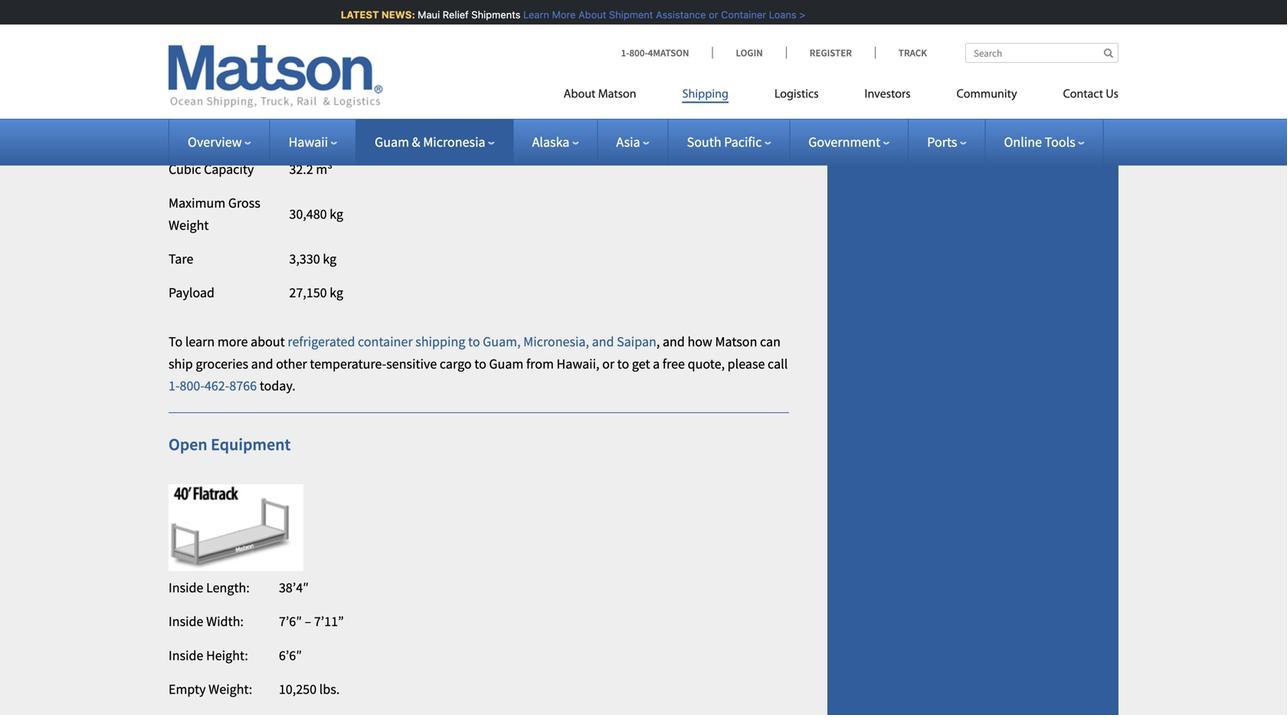 Task type: locate. For each thing, give the bounding box(es) containing it.
0 vertical spatial 1-
[[621, 46, 630, 59]]

door opening height
[[169, 104, 249, 144]]

about up alaska link
[[564, 89, 596, 101]]

saipan
[[617, 333, 657, 350]]

matson up please
[[715, 333, 758, 350]]

0 vertical spatial about
[[576, 9, 604, 20]]

800- down "ship"
[[180, 377, 205, 395]]

0 vertical spatial or
[[707, 9, 716, 20]]

inside
[[169, 579, 203, 596], [169, 613, 203, 630], [169, 647, 203, 664]]

refrigerated container shipping to guam, micronesia, and saipan link
[[288, 333, 657, 350]]

2 inside from the top
[[169, 613, 203, 630]]

hawaii
[[289, 133, 328, 151]]

1 vertical spatial matson
[[715, 333, 758, 350]]

hawaii link
[[289, 133, 337, 151]]

inside left width:
[[169, 613, 203, 630]]

and
[[592, 333, 614, 350], [663, 333, 685, 350], [251, 355, 273, 372]]

2 opening from the top
[[200, 104, 249, 122]]

inside for inside height:
[[169, 647, 203, 664]]

kg right '30,480' on the left top of page
[[330, 205, 343, 223]]

guam down guam,
[[489, 355, 524, 372]]

width:
[[206, 613, 244, 630]]

asia
[[617, 133, 641, 151]]

1 opening from the top
[[200, 49, 249, 66]]

investors link
[[842, 81, 934, 112]]

door down 'width'
[[169, 104, 197, 122]]

maximum
[[169, 194, 226, 212]]

, and how matson can ship groceries and other temperature-sensitive cargo to guam from hawaii, or to get a free quote, please call 1-800-462-8766 today.
[[169, 333, 788, 395]]

0 vertical spatial inside
[[169, 579, 203, 596]]

shipping
[[416, 333, 466, 350]]

1-
[[621, 46, 630, 59], [169, 377, 180, 395]]

contact us link
[[1041, 81, 1119, 112]]

please
[[728, 355, 765, 372]]

to
[[468, 333, 480, 350], [475, 355, 487, 372], [618, 355, 629, 372]]

weight:
[[209, 681, 252, 698]]

7'6″ – 7'11"
[[279, 613, 344, 630]]

&
[[412, 133, 421, 151]]

maximum gross weight
[[169, 194, 261, 234]]

kg
[[330, 205, 343, 223], [323, 250, 337, 267], [330, 284, 343, 301]]

1 vertical spatial 1-
[[169, 377, 180, 395]]

2 horizontal spatial and
[[663, 333, 685, 350]]

0 vertical spatial length:
[[436, 15, 479, 32]]

1 vertical spatial guam
[[489, 355, 524, 372]]

1 vertical spatial inside
[[169, 613, 203, 630]]

weight
[[169, 216, 209, 234]]

blue matson logo with ocean, shipping, truck, rail and logistics written beneath it. image
[[169, 45, 383, 108]]

0 vertical spatial door
[[169, 49, 197, 66]]

0 vertical spatial matson
[[598, 89, 637, 101]]

opening
[[200, 49, 249, 66], [200, 104, 249, 122]]

door inside door opening height
[[169, 104, 197, 122]]

opening up the overview link
[[200, 104, 249, 122]]

south
[[687, 133, 722, 151]]

door up 'width'
[[169, 49, 197, 66]]

latest news: maui relief shipments learn more about shipment assistance or container loans >
[[338, 9, 803, 20]]

opening inside door opening height
[[200, 104, 249, 122]]

0 horizontal spatial matson
[[598, 89, 637, 101]]

about inside about matson link
[[564, 89, 596, 101]]

1 vertical spatial kg
[[323, 250, 337, 267]]

2 door from the top
[[169, 104, 197, 122]]

1-800-4matson link
[[621, 46, 712, 59]]

1-800-4matson
[[621, 46, 689, 59]]

track link
[[875, 46, 927, 59]]

inside for inside length:
[[169, 579, 203, 596]]

height right internal
[[217, 15, 255, 32]]

kg right 27,150
[[330, 284, 343, 301]]

1 horizontal spatial length:
[[436, 15, 479, 32]]

relief
[[440, 9, 466, 20]]

or
[[707, 9, 716, 20], [603, 355, 615, 372]]

capacity
[[204, 160, 254, 178]]

1 vertical spatial height
[[169, 127, 207, 144]]

1 vertical spatial or
[[603, 355, 615, 372]]

1- down "ship"
[[169, 377, 180, 395]]

alaska link
[[532, 133, 579, 151]]

matson up asia at the left of page
[[598, 89, 637, 101]]

1 door from the top
[[169, 49, 197, 66]]

community link
[[934, 81, 1041, 112]]

online tools
[[1004, 133, 1076, 151]]

about matson link
[[564, 81, 660, 112]]

cargo
[[440, 355, 472, 372]]

register
[[810, 46, 852, 59]]

south pacific
[[687, 133, 762, 151]]

length: right outside
[[436, 15, 479, 32]]

can
[[760, 333, 781, 350]]

height up 'cubic' on the left of page
[[169, 127, 207, 144]]

door
[[169, 49, 197, 66], [169, 104, 197, 122]]

2 vertical spatial inside
[[169, 647, 203, 664]]

1 horizontal spatial or
[[707, 9, 716, 20]]

32.2
[[289, 160, 313, 178]]

to left get
[[618, 355, 629, 372]]

462-
[[205, 377, 230, 395]]

inside up inside width:
[[169, 579, 203, 596]]

3,330
[[289, 250, 320, 267]]

1- down shipment
[[621, 46, 630, 59]]

about matson
[[564, 89, 637, 101]]

None search field
[[966, 43, 1119, 63]]

1 horizontal spatial matson
[[715, 333, 758, 350]]

0 vertical spatial 800-
[[630, 46, 648, 59]]

inside up "empty"
[[169, 647, 203, 664]]

top menu navigation
[[564, 81, 1119, 112]]

1 vertical spatial opening
[[200, 104, 249, 122]]

login link
[[712, 46, 786, 59]]

4matson
[[648, 46, 689, 59]]

38'4″
[[279, 579, 309, 596]]

door inside door opening width
[[169, 49, 197, 66]]

800- down shipment
[[630, 46, 648, 59]]

–
[[305, 613, 311, 630]]

and up hawaii,
[[592, 333, 614, 350]]

or left "container"
[[707, 9, 716, 20]]

40′
[[499, 15, 516, 32]]

shipping
[[683, 89, 729, 101]]

27,150 kg
[[289, 284, 343, 301]]

length: up width:
[[206, 579, 250, 596]]

logistics
[[775, 89, 819, 101]]

matson
[[598, 89, 637, 101], [715, 333, 758, 350]]

1 vertical spatial door
[[169, 104, 197, 122]]

kg right "3,330"
[[323, 250, 337, 267]]

1 vertical spatial about
[[564, 89, 596, 101]]

0 horizontal spatial 800-
[[180, 377, 205, 395]]

Search search field
[[966, 43, 1119, 63]]

guam left & at the left top of page
[[375, 133, 409, 151]]

or right hawaii,
[[603, 355, 615, 372]]

guam
[[375, 133, 409, 151], [489, 355, 524, 372]]

government
[[809, 133, 881, 151]]

shipping link
[[660, 81, 752, 112]]

get
[[632, 355, 650, 372]]

login
[[736, 46, 763, 59]]

1 horizontal spatial 800-
[[630, 46, 648, 59]]

2 vertical spatial kg
[[330, 284, 343, 301]]

about
[[576, 9, 604, 20], [564, 89, 596, 101]]

other
[[276, 355, 307, 372]]

and right ,
[[663, 333, 685, 350]]

opening down internal height
[[200, 49, 249, 66]]

3 inside from the top
[[169, 647, 203, 664]]

7'11"
[[314, 613, 344, 630]]

maui
[[415, 9, 438, 20]]

0 horizontal spatial guam
[[375, 133, 409, 151]]

0 horizontal spatial or
[[603, 355, 615, 372]]

10,250 lbs.
[[279, 681, 340, 698]]

or inside , and how matson can ship groceries and other temperature-sensitive cargo to guam from hawaii, or to get a free quote, please call 1-800-462-8766 today.
[[603, 355, 615, 372]]

quote,
[[688, 355, 725, 372]]

about right more
[[576, 9, 604, 20]]

opening inside door opening width
[[200, 49, 249, 66]]

0 horizontal spatial 1-
[[169, 377, 180, 395]]

0 horizontal spatial height
[[169, 127, 207, 144]]

outside
[[388, 15, 433, 32]]

ports
[[928, 133, 958, 151]]

1 vertical spatial 800-
[[180, 377, 205, 395]]

contact us
[[1064, 89, 1119, 101]]

search image
[[1104, 48, 1114, 58]]

0 vertical spatial opening
[[200, 49, 249, 66]]

1 horizontal spatial guam
[[489, 355, 524, 372]]

hawaii,
[[557, 355, 600, 372]]

0 horizontal spatial length:
[[206, 579, 250, 596]]

0 vertical spatial kg
[[330, 205, 343, 223]]

government link
[[809, 133, 890, 151]]

and down about
[[251, 355, 273, 372]]

0 vertical spatial height
[[217, 15, 255, 32]]

800-
[[630, 46, 648, 59], [180, 377, 205, 395]]

1 vertical spatial length:
[[206, 579, 250, 596]]

micronesia
[[423, 133, 486, 151]]

1 inside from the top
[[169, 579, 203, 596]]



Task type: vqa. For each thing, say whether or not it's contained in the screenshot.
industry
no



Task type: describe. For each thing, give the bounding box(es) containing it.
guam & micronesia
[[375, 133, 486, 151]]

matson inside about matson link
[[598, 89, 637, 101]]

assistance
[[654, 9, 704, 20]]

1 horizontal spatial 1-
[[621, 46, 630, 59]]

internal
[[169, 15, 214, 32]]

>
[[797, 9, 803, 20]]

from
[[527, 355, 554, 372]]

empty weight:
[[169, 681, 252, 698]]

30,480
[[289, 205, 327, 223]]

overview
[[188, 133, 242, 151]]

width
[[169, 71, 203, 88]]

32.2 m³
[[289, 160, 333, 178]]

alaska
[[532, 133, 570, 151]]

opening for width
[[200, 49, 249, 66]]

community
[[957, 89, 1018, 101]]

sensitive
[[386, 355, 437, 372]]

to left guam,
[[468, 333, 480, 350]]

inside for inside width:
[[169, 613, 203, 630]]

how
[[688, 333, 713, 350]]

a
[[653, 355, 660, 372]]

length: for outside length:
[[436, 15, 479, 32]]

us
[[1106, 89, 1119, 101]]

0 horizontal spatial and
[[251, 355, 273, 372]]

to down refrigerated container shipping to guam, micronesia, and saipan link
[[475, 355, 487, 372]]

more
[[218, 333, 248, 350]]

outside length:
[[388, 15, 479, 32]]

matson inside , and how matson can ship groceries and other temperature-sensitive cargo to guam from hawaii, or to get a free quote, please call 1-800-462-8766 today.
[[715, 333, 758, 350]]

loans
[[767, 9, 794, 20]]

1-800-462-8766 link
[[169, 377, 257, 395]]

guam,
[[483, 333, 521, 350]]

container
[[719, 9, 764, 20]]

to
[[169, 333, 183, 350]]

shipment
[[607, 9, 651, 20]]

tools
[[1045, 133, 1076, 151]]

kg for 27,150 kg
[[330, 284, 343, 301]]

1 horizontal spatial height
[[217, 15, 255, 32]]

lbs.
[[319, 681, 340, 698]]

ports link
[[928, 133, 967, 151]]

30,480 kg
[[289, 205, 343, 223]]

opening for height
[[200, 104, 249, 122]]

10,250
[[279, 681, 317, 698]]

inside width:
[[169, 613, 244, 630]]

cubic capacity
[[169, 160, 254, 178]]

27,150
[[289, 284, 327, 301]]

latest
[[338, 9, 377, 20]]

groceries
[[196, 355, 248, 372]]

0 vertical spatial guam
[[375, 133, 409, 151]]

temperature-
[[310, 355, 386, 372]]

online
[[1004, 133, 1042, 151]]

open equipment
[[169, 434, 291, 455]]

south pacific link
[[687, 133, 771, 151]]

m³
[[316, 160, 333, 178]]

open
[[169, 434, 207, 455]]

3,330 kg
[[289, 250, 337, 267]]

1 horizontal spatial and
[[592, 333, 614, 350]]

cubic
[[169, 160, 201, 178]]

learn
[[521, 9, 547, 20]]

6'6″
[[279, 647, 302, 664]]

track
[[899, 46, 927, 59]]

shipments
[[469, 9, 518, 20]]

tare
[[169, 250, 193, 267]]

guam inside , and how matson can ship groceries and other temperature-sensitive cargo to guam from hawaii, or to get a free quote, please call 1-800-462-8766 today.
[[489, 355, 524, 372]]

today.
[[260, 377, 296, 395]]

inside height:
[[169, 647, 248, 664]]

to learn more about refrigerated container shipping to guam, micronesia, and saipan
[[169, 333, 657, 350]]

door opening width
[[169, 49, 249, 88]]

door for door opening width
[[169, 49, 197, 66]]

1- inside , and how matson can ship groceries and other temperature-sensitive cargo to guam from hawaii, or to get a free quote, please call 1-800-462-8766 today.
[[169, 377, 180, 395]]

internal height
[[169, 15, 255, 32]]

height inside door opening height
[[169, 127, 207, 144]]

news:
[[379, 9, 413, 20]]

empty
[[169, 681, 206, 698]]

pacific
[[725, 133, 762, 151]]

register link
[[786, 46, 875, 59]]

kg for 3,330 kg
[[323, 250, 337, 267]]

ship
[[169, 355, 193, 372]]

,
[[657, 333, 660, 350]]

online tools link
[[1004, 133, 1085, 151]]

800- inside , and how matson can ship groceries and other temperature-sensitive cargo to guam from hawaii, or to get a free quote, please call 1-800-462-8766 today.
[[180, 377, 205, 395]]

asia link
[[617, 133, 650, 151]]

7'6″
[[279, 613, 302, 630]]

length: for inside length:
[[206, 579, 250, 596]]

door for door opening height
[[169, 104, 197, 122]]

micronesia,
[[524, 333, 589, 350]]

kg for 30,480 kg
[[330, 205, 343, 223]]

free
[[663, 355, 685, 372]]

height:
[[206, 647, 248, 664]]

equipment
[[211, 434, 291, 455]]

investors
[[865, 89, 911, 101]]



